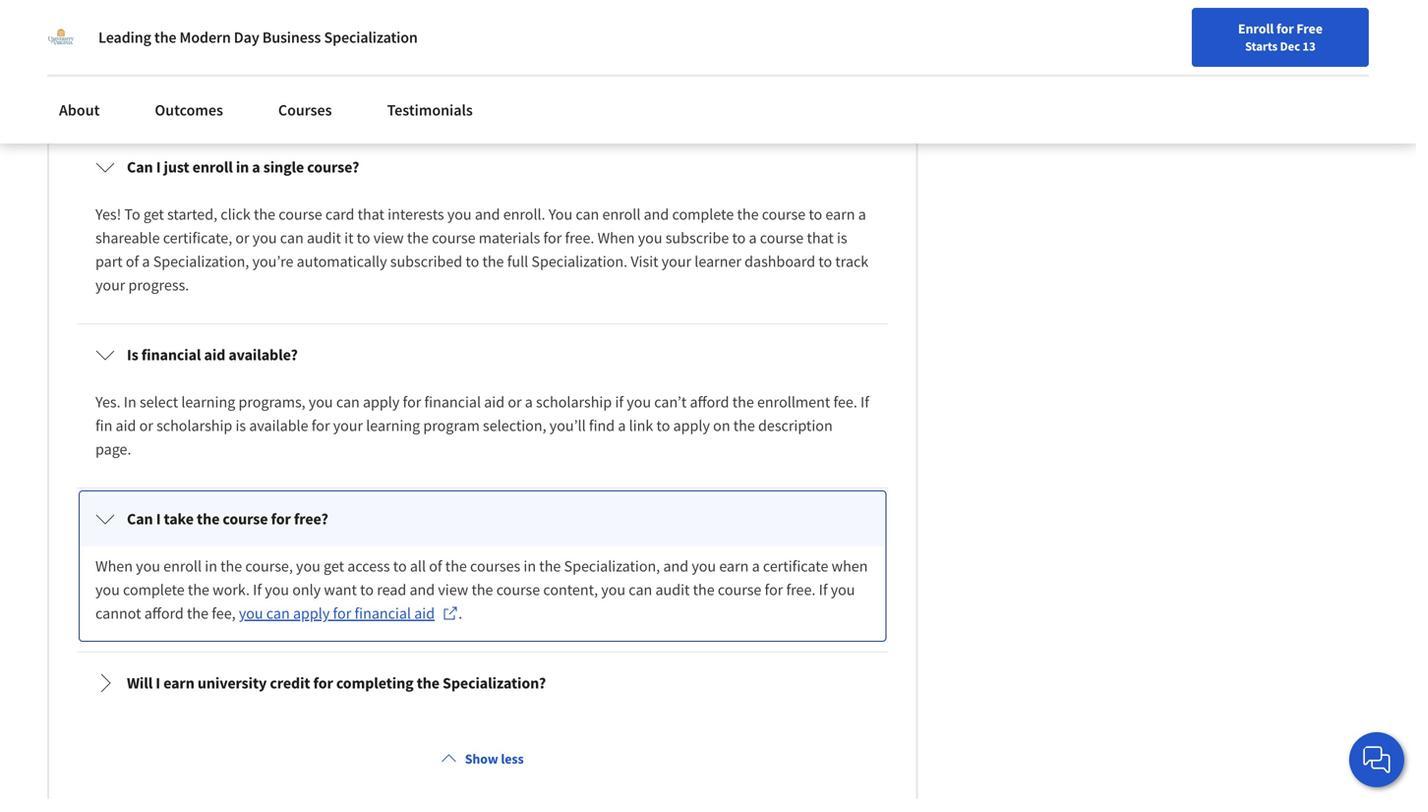 Task type: vqa. For each thing, say whether or not it's contained in the screenshot.
2022)
no



Task type: locate. For each thing, give the bounding box(es) containing it.
i
[[156, 157, 161, 177], [156, 509, 161, 529], [156, 674, 160, 693]]

1 vertical spatial i
[[156, 509, 161, 529]]

complete up subscribe
[[672, 204, 734, 224]]

when up visit
[[597, 228, 635, 248]]

if up but
[[95, 64, 104, 84]]

1 vertical spatial enroll
[[602, 204, 641, 224]]

1 vertical spatial apply
[[673, 416, 710, 436]]

1 can from the top
[[127, 157, 153, 177]]

time.
[[382, 87, 416, 107]]

7-
[[276, 64, 289, 84]]

afford up on
[[690, 392, 729, 412]]

0 vertical spatial afford
[[690, 392, 729, 412]]

2 can from the top
[[127, 509, 153, 529]]

2 vertical spatial get
[[324, 557, 344, 576]]

in left single
[[236, 157, 249, 177]]

can up you're
[[280, 228, 304, 248]]

leading the modern day business specialization
[[98, 28, 418, 47]]

0 horizontal spatial that
[[358, 204, 384, 224]]

to up 'dashboard'
[[809, 204, 822, 224]]

2 vertical spatial financial
[[354, 604, 411, 623]]

subscribe
[[665, 228, 729, 248]]

0 vertical spatial earn
[[825, 204, 855, 224]]

after
[[656, 64, 687, 84]]

outcomes link
[[143, 89, 235, 132]]

0 horizontal spatial in
[[205, 557, 217, 576]]

course?
[[307, 157, 359, 177]]

2 horizontal spatial or
[[508, 392, 522, 412]]

2 vertical spatial is
[[236, 416, 246, 436]]

learning down is financial aid available?
[[181, 392, 235, 412]]

in right courses
[[524, 557, 536, 576]]

what
[[127, 17, 162, 36]]

in
[[124, 392, 136, 412]]

view up opens in a new tab icon
[[438, 580, 468, 600]]

1 horizontal spatial of
[[429, 557, 442, 576]]

i right will
[[156, 674, 160, 693]]

or down select
[[139, 416, 153, 436]]

can left just at the top
[[127, 157, 153, 177]]

refund for policy
[[496, 87, 540, 107]]

want
[[324, 580, 357, 600]]

refund inside "dropdown button"
[[205, 17, 251, 36]]

0 vertical spatial refund
[[205, 17, 251, 36]]

to down materials
[[466, 252, 479, 271]]

when
[[597, 228, 635, 248], [95, 557, 133, 576]]

can inside when you enroll in the course, you get access to all of the courses in the specialization, and you earn a certificate when you complete the work. if you only want to read and view the course content, you can audit the course for free. if you cannot afford the fee,
[[629, 580, 652, 600]]

2 horizontal spatial is
[[837, 228, 847, 248]]

view inside when you enroll in the course, you get access to all of the courses in the specialization, and you earn a certificate when you complete the work. if you only want to read and view the course content, you can audit the course for free. if you cannot afford the fee,
[[438, 580, 468, 600]]

or down click
[[235, 228, 249, 248]]

aid inside 'dropdown button'
[[204, 345, 225, 365]]

that right the card
[[358, 204, 384, 224]]

cancel down the subscribed,
[[175, 87, 218, 107]]

1 horizontal spatial specialization,
[[564, 557, 660, 576]]

1 vertical spatial audit
[[655, 580, 690, 600]]

of inside when you enroll in the course, you get access to all of the courses in the specialization, and you earn a certificate when you complete the work. if you only want to read and view the course content, you can audit the course for free. if you cannot afford the fee,
[[429, 557, 442, 576]]

at
[[563, 64, 576, 84], [339, 87, 352, 107]]

show less button
[[433, 741, 532, 777]]

0 horizontal spatial afford
[[144, 604, 184, 623]]

1 vertical spatial get
[[143, 204, 164, 224]]

free.
[[565, 228, 594, 248], [786, 580, 816, 600]]

a up selection,
[[525, 392, 533, 412]]

enroll down take
[[163, 557, 202, 576]]

1 i from the top
[[156, 157, 161, 177]]

is inside 'yes! to get started, click the course card that interests you and enroll. you can enroll and complete the course to earn a shareable certificate, or you can audit it to view the course materials for free. when you subscribe to a course that is part of a specialization, you're automatically subscribed to the full specialization. visit your learner dashboard to track your progress.'
[[837, 228, 847, 248]]

view inside 'yes! to get started, click the course card that interests you and enroll. you can enroll and complete the course to earn a shareable certificate, or you can audit it to view the course materials for free. when you subscribe to a course that is part of a specialization, you're automatically subscribed to the full specialization. visit your learner dashboard to track your progress.'
[[373, 228, 404, 248]]

refund left policy?
[[205, 17, 251, 36]]

1 vertical spatial learning
[[366, 416, 420, 436]]

1 vertical spatial afford
[[144, 604, 184, 623]]

0 horizontal spatial or
[[139, 416, 153, 436]]

0 vertical spatial of
[[126, 252, 139, 271]]

1 horizontal spatial that
[[807, 228, 834, 248]]

0 horizontal spatial when
[[95, 557, 133, 576]]

or up selection,
[[508, 392, 522, 412]]

your right available
[[333, 416, 363, 436]]

specialization, down certificate,
[[153, 252, 249, 271]]

2 i from the top
[[156, 509, 161, 529]]

to up learner
[[732, 228, 746, 248]]

is inside 'yes. in select learning programs, you can apply for financial aid or a scholarship if you can't afford the enrollment fee. if fin aid or scholarship is available for your learning program selection, you'll find a link to apply on the description page.'
[[236, 416, 246, 436]]

1 vertical spatial complete
[[123, 580, 185, 600]]

can for can i just enroll in a single course?
[[127, 157, 153, 177]]

less
[[501, 750, 524, 768]]

yes.
[[95, 392, 121, 412]]

view
[[373, 228, 404, 248], [438, 580, 468, 600]]

access
[[347, 557, 390, 576]]

0 horizontal spatial full
[[472, 87, 493, 107]]

link
[[629, 416, 653, 436]]

get inside if you subscribed, you get a 7-day free trial during which you can cancel at no penalty. after that, we don't give refunds, but you can cancel your subscription at any time.
[[242, 64, 262, 84]]

1 vertical spatial free.
[[786, 580, 816, 600]]

that,
[[690, 64, 721, 84]]

business
[[262, 28, 321, 47]]

full down materials
[[507, 252, 528, 271]]

can right programs, at the left
[[336, 392, 360, 412]]

get up the want
[[324, 557, 344, 576]]

show
[[465, 750, 498, 768]]

earn right will
[[163, 674, 194, 693]]

1 horizontal spatial free.
[[786, 580, 816, 600]]

audit
[[307, 228, 341, 248], [655, 580, 690, 600]]

1 horizontal spatial afford
[[690, 392, 729, 412]]

interests
[[388, 204, 444, 224]]

will i earn university credit for completing the specialization? button
[[80, 656, 885, 711]]

automatically
[[297, 252, 387, 271]]

of
[[126, 252, 139, 271], [429, 557, 442, 576]]

aid right fin
[[116, 416, 136, 436]]

0 horizontal spatial is
[[165, 17, 176, 36]]

can right content,
[[629, 580, 652, 600]]

for down is financial aid available? 'dropdown button'
[[403, 392, 421, 412]]

1 horizontal spatial in
[[236, 157, 249, 177]]

0 horizontal spatial cancel
[[175, 87, 218, 107]]

course,
[[245, 557, 293, 576]]

can
[[491, 64, 515, 84], [149, 87, 172, 107], [576, 204, 599, 224], [280, 228, 304, 248], [336, 392, 360, 412], [629, 580, 652, 600], [266, 604, 290, 623]]

2 horizontal spatial earn
[[825, 204, 855, 224]]

can i just enroll in a single course? button
[[80, 140, 885, 195]]

scholarship up the you'll at the left of page
[[536, 392, 612, 412]]

materials
[[479, 228, 540, 248]]

0 vertical spatial when
[[597, 228, 635, 248]]

any
[[355, 87, 379, 107]]

free. up specialization.
[[565, 228, 594, 248]]

in inside can i just enroll in a single course? dropdown button
[[236, 157, 249, 177]]

financial up program
[[424, 392, 481, 412]]

your left subscription
[[221, 87, 251, 107]]

0 horizontal spatial earn
[[163, 674, 194, 693]]

0 vertical spatial can
[[127, 157, 153, 177]]

free
[[316, 64, 342, 84]]

for inside the enroll for free starts dec 13
[[1276, 20, 1294, 37]]

0 horizontal spatial of
[[126, 252, 139, 271]]

1 horizontal spatial when
[[597, 228, 635, 248]]

a inside if you subscribed, you get a 7-day free trial during which you can cancel at no penalty. after that, we don't give refunds, but you can cancel your subscription at any time.
[[265, 64, 273, 84]]

cancel up policy
[[518, 64, 560, 84]]

1 vertical spatial when
[[95, 557, 133, 576]]

is up track
[[837, 228, 847, 248]]

0 horizontal spatial get
[[143, 204, 164, 224]]

learning left program
[[366, 416, 420, 436]]

view down interests
[[373, 228, 404, 248]]

fin
[[95, 416, 112, 436]]

enrollment
[[757, 392, 830, 412]]

None search field
[[280, 12, 605, 52]]

to down the access
[[360, 580, 374, 600]]

university of virginia image
[[47, 24, 75, 51]]

enroll up visit
[[602, 204, 641, 224]]

1 vertical spatial full
[[507, 252, 528, 271]]

credit
[[270, 674, 310, 693]]

of inside 'yes! to get started, click the course card that interests you and enroll. you can enroll and complete the course to earn a shareable certificate, or you can audit it to view the course materials for free. when you subscribe to a course that is part of a specialization, you're automatically subscribed to the full specialization. visit your learner dashboard to track your progress.'
[[126, 252, 139, 271]]

0 horizontal spatial free.
[[565, 228, 594, 248]]

content,
[[543, 580, 598, 600]]

1 vertical spatial of
[[429, 557, 442, 576]]

learner
[[695, 252, 741, 271]]

your down "part"
[[95, 275, 125, 295]]

1 horizontal spatial get
[[242, 64, 262, 84]]

is left available
[[236, 416, 246, 436]]

0 horizontal spatial learning
[[181, 392, 235, 412]]

i left take
[[156, 509, 161, 529]]

1 vertical spatial refund
[[496, 87, 540, 107]]

can for can i take the course for free?
[[127, 509, 153, 529]]

i left just at the top
[[156, 157, 161, 177]]

about link
[[47, 89, 112, 132]]

0 horizontal spatial view
[[373, 228, 404, 248]]

1 vertical spatial can
[[127, 509, 153, 529]]

enroll
[[192, 157, 233, 177], [602, 204, 641, 224], [163, 557, 202, 576]]

earn up track
[[825, 204, 855, 224]]

can right you at the left top
[[576, 204, 599, 224]]

financial down read
[[354, 604, 411, 623]]

certificate,
[[163, 228, 232, 248]]

0 vertical spatial scholarship
[[536, 392, 612, 412]]

list
[[73, 0, 892, 718]]

0 vertical spatial free.
[[565, 228, 594, 248]]

0 vertical spatial i
[[156, 157, 161, 177]]

yes!
[[95, 204, 121, 224]]

that up 'dashboard'
[[807, 228, 834, 248]]

for up "dec"
[[1276, 20, 1294, 37]]

2 horizontal spatial apply
[[673, 416, 710, 436]]

to
[[124, 204, 140, 224]]

get right to
[[143, 204, 164, 224]]

full right our
[[472, 87, 493, 107]]

get left the 7- in the top of the page
[[242, 64, 262, 84]]

is
[[165, 17, 176, 36], [837, 228, 847, 248], [236, 416, 246, 436]]

2 horizontal spatial in
[[524, 557, 536, 576]]

complete
[[672, 204, 734, 224], [123, 580, 185, 600]]

of right "part"
[[126, 252, 139, 271]]

enroll for free starts dec 13
[[1238, 20, 1323, 54]]

testimonials
[[387, 100, 473, 120]]

0 vertical spatial get
[[242, 64, 262, 84]]

specialization,
[[153, 252, 249, 271], [564, 557, 660, 576]]

1 horizontal spatial audit
[[655, 580, 690, 600]]

free. inside when you enroll in the course, you get access to all of the courses in the specialization, and you earn a certificate when you complete the work. if you only want to read and view the course content, you can audit the course for free. if you cannot afford the fee,
[[786, 580, 816, 600]]

1 vertical spatial or
[[508, 392, 522, 412]]

free. down certificate
[[786, 580, 816, 600]]

is financial aid available? button
[[80, 327, 885, 382]]

available
[[249, 416, 308, 436]]

3 i from the top
[[156, 674, 160, 693]]

1 horizontal spatial complete
[[672, 204, 734, 224]]

dec
[[1280, 38, 1300, 54]]

0 vertical spatial is
[[165, 17, 176, 36]]

aid
[[204, 345, 225, 365], [484, 392, 505, 412], [116, 416, 136, 436], [414, 604, 435, 623]]

0 horizontal spatial specialization,
[[153, 252, 249, 271]]

enroll
[[1238, 20, 1274, 37]]

specialization
[[324, 28, 418, 47]]

can left take
[[127, 509, 153, 529]]

you
[[107, 64, 132, 84], [214, 64, 238, 84], [464, 64, 488, 84], [121, 87, 145, 107], [447, 204, 472, 224], [253, 228, 277, 248], [638, 228, 662, 248], [309, 392, 333, 412], [627, 392, 651, 412], [136, 557, 160, 576], [296, 557, 320, 576], [692, 557, 716, 576], [95, 580, 120, 600], [265, 580, 289, 600], [601, 580, 626, 600], [831, 580, 855, 600], [239, 604, 263, 623]]

1 horizontal spatial financial
[[354, 604, 411, 623]]

at left no
[[563, 64, 576, 84]]

1 vertical spatial view
[[438, 580, 468, 600]]

2 vertical spatial apply
[[293, 604, 330, 623]]

refund for policy?
[[205, 17, 251, 36]]

for down you at the left top
[[543, 228, 562, 248]]

to right link
[[656, 416, 670, 436]]

if
[[615, 392, 624, 412]]

2 vertical spatial or
[[139, 416, 153, 436]]

our
[[446, 87, 469, 107]]

apply
[[363, 392, 400, 412], [673, 416, 710, 436], [293, 604, 330, 623]]

a left certificate
[[752, 557, 760, 576]]

to inside 'yes. in select learning programs, you can apply for financial aid or a scholarship if you can't afford the enrollment fee. if fin aid or scholarship is available for your learning program selection, you'll find a link to apply on the description page.'
[[656, 416, 670, 436]]

0 vertical spatial view
[[373, 228, 404, 248]]

enroll.
[[503, 204, 545, 224]]

audit inside 'yes! to get started, click the course card that interests you and enroll. you can enroll and complete the course to earn a shareable certificate, or you can audit it to view the course materials for free. when you subscribe to a course that is part of a specialization, you're automatically subscribed to the full specialization. visit your learner dashboard to track your progress.'
[[307, 228, 341, 248]]

2 horizontal spatial financial
[[424, 392, 481, 412]]

cancel
[[518, 64, 560, 84], [175, 87, 218, 107]]

specialization.
[[531, 252, 628, 271]]

1 vertical spatial is
[[837, 228, 847, 248]]

aid left available?
[[204, 345, 225, 365]]

page.
[[95, 440, 131, 459]]

i for take
[[156, 509, 161, 529]]

list containing what is the refund policy?
[[73, 0, 892, 718]]

afford right cannot
[[144, 604, 184, 623]]

your inside 'yes. in select learning programs, you can apply for financial aid or a scholarship if you can't afford the enrollment fee. if fin aid or scholarship is available for your learning program selection, you'll find a link to apply on the description page.'
[[333, 416, 363, 436]]

1 vertical spatial at
[[339, 87, 352, 107]]

opens in a new tab image
[[443, 606, 458, 621]]

2 horizontal spatial get
[[324, 557, 344, 576]]

enroll right just at the top
[[192, 157, 233, 177]]

of right all
[[429, 557, 442, 576]]

subscribed,
[[135, 64, 211, 84]]

0 horizontal spatial at
[[339, 87, 352, 107]]

1 horizontal spatial at
[[563, 64, 576, 84]]

course inside dropdown button
[[223, 509, 268, 529]]

a left single
[[252, 157, 260, 177]]

0 horizontal spatial scholarship
[[156, 416, 232, 436]]

0 vertical spatial enroll
[[192, 157, 233, 177]]

1 vertical spatial cancel
[[175, 87, 218, 107]]

can down the subscribed,
[[149, 87, 172, 107]]

learning
[[181, 392, 235, 412], [366, 416, 420, 436]]

courses link
[[266, 89, 344, 132]]

0 vertical spatial cancel
[[518, 64, 560, 84]]

1 horizontal spatial view
[[438, 580, 468, 600]]

0 vertical spatial specialization,
[[153, 252, 249, 271]]

for right credit
[[313, 674, 333, 693]]

0 vertical spatial financial
[[141, 345, 201, 365]]

a left the 7- in the top of the page
[[265, 64, 273, 84]]

0 horizontal spatial complete
[[123, 580, 185, 600]]

scholarship down select
[[156, 416, 232, 436]]

a up 'dashboard'
[[749, 228, 757, 248]]

is
[[127, 345, 138, 365]]

course
[[279, 204, 322, 224], [762, 204, 806, 224], [432, 228, 476, 248], [760, 228, 804, 248], [223, 509, 268, 529], [496, 580, 540, 600], [718, 580, 762, 600]]

when up cannot
[[95, 557, 133, 576]]

1 horizontal spatial full
[[507, 252, 528, 271]]

if right fee.
[[861, 392, 869, 412]]

0 horizontal spatial audit
[[307, 228, 341, 248]]

2 vertical spatial i
[[156, 674, 160, 693]]

trial
[[345, 64, 372, 84]]

2 vertical spatial enroll
[[163, 557, 202, 576]]

1 horizontal spatial earn
[[719, 557, 749, 576]]

click
[[221, 204, 251, 224]]

refund
[[205, 17, 251, 36], [496, 87, 540, 107]]

dashboard
[[745, 252, 815, 271]]

financial right is
[[141, 345, 201, 365]]

is right the what
[[165, 17, 176, 36]]

1 vertical spatial earn
[[719, 557, 749, 576]]

can up see our full refund policy
[[491, 64, 515, 84]]

1 vertical spatial that
[[807, 228, 834, 248]]

1 horizontal spatial is
[[236, 416, 246, 436]]

0 vertical spatial or
[[235, 228, 249, 248]]

in
[[236, 157, 249, 177], [205, 557, 217, 576], [524, 557, 536, 576]]

1 horizontal spatial refund
[[496, 87, 540, 107]]

program
[[423, 416, 480, 436]]

that
[[358, 204, 384, 224], [807, 228, 834, 248]]

specialization, up content,
[[564, 557, 660, 576]]

i for earn
[[156, 674, 160, 693]]

refund left policy
[[496, 87, 540, 107]]

1 horizontal spatial or
[[235, 228, 249, 248]]

in up work.
[[205, 557, 217, 576]]

for down the want
[[333, 604, 351, 623]]

at left any
[[339, 87, 352, 107]]

1 vertical spatial specialization,
[[564, 557, 660, 576]]

for left 'free?'
[[271, 509, 291, 529]]

afford
[[690, 392, 729, 412], [144, 604, 184, 623]]

0 vertical spatial that
[[358, 204, 384, 224]]

for down certificate
[[765, 580, 783, 600]]

complete up cannot
[[123, 580, 185, 600]]

if you subscribed, you get a 7-day free trial during which you can cancel at no penalty. after that, we don't give refunds, but you can cancel your subscription at any time.
[[95, 64, 871, 107]]

0 horizontal spatial financial
[[141, 345, 201, 365]]

menu item
[[1040, 20, 1167, 84]]

specialization, inside when you enroll in the course, you get access to all of the courses in the specialization, and you earn a certificate when you complete the work. if you only want to read and view the course content, you can audit the course for free. if you cannot afford the fee,
[[564, 557, 660, 576]]

1 vertical spatial financial
[[424, 392, 481, 412]]

a up track
[[858, 204, 866, 224]]

earn left certificate
[[719, 557, 749, 576]]

all
[[410, 557, 426, 576]]

can inside 'yes. in select learning programs, you can apply for financial aid or a scholarship if you can't afford the enrollment fee. if fin aid or scholarship is available for your learning program selection, you'll find a link to apply on the description page.'
[[336, 392, 360, 412]]

free?
[[294, 509, 328, 529]]



Task type: describe. For each thing, give the bounding box(es) containing it.
a left link
[[618, 416, 626, 436]]

can down 'course,'
[[266, 604, 290, 623]]

started,
[[167, 204, 217, 224]]

you'll
[[550, 416, 586, 436]]

courses
[[278, 100, 332, 120]]

earn inside 'yes! to get started, click the course card that interests you and enroll. you can enroll and complete the course to earn a shareable certificate, or you can audit it to view the course materials for free. when you subscribe to a course that is part of a specialization, you're automatically subscribed to the full specialization. visit your learner dashboard to track your progress.'
[[825, 204, 855, 224]]

i for just
[[156, 157, 161, 177]]

a inside dropdown button
[[252, 157, 260, 177]]

0 vertical spatial at
[[563, 64, 576, 84]]

about
[[59, 100, 100, 120]]

audit inside when you enroll in the course, you get access to all of the courses in the specialization, and you earn a certificate when you complete the work. if you only want to read and view the course content, you can audit the course for free. if you cannot afford the fee,
[[655, 580, 690, 600]]

policy
[[543, 87, 583, 107]]

if down certificate
[[819, 580, 828, 600]]

card
[[325, 204, 354, 224]]

0 vertical spatial learning
[[181, 392, 235, 412]]

track
[[835, 252, 869, 271]]

no
[[579, 64, 597, 84]]

will
[[127, 674, 153, 693]]

your down subscribe
[[662, 252, 691, 271]]

is inside "dropdown button"
[[165, 17, 176, 36]]

can i just enroll in a single course?
[[127, 157, 359, 177]]

aid left opens in a new tab icon
[[414, 604, 435, 623]]

your inside if you subscribed, you get a 7-day free trial during which you can cancel at no penalty. after that, we don't give refunds, but you can cancel your subscription at any time.
[[221, 87, 251, 107]]

you
[[549, 204, 572, 224]]

visit
[[631, 252, 658, 271]]

enroll inside 'yes! to get started, click the course card that interests you and enroll. you can enroll and complete the course to earn a shareable certificate, or you can audit it to view the course materials for free. when you subscribe to a course that is part of a specialization, you're automatically subscribed to the full specialization. visit your learner dashboard to track your progress.'
[[602, 204, 641, 224]]

selection,
[[483, 416, 546, 436]]

aid up selection,
[[484, 392, 505, 412]]

modern
[[179, 28, 231, 47]]

to right it
[[357, 228, 370, 248]]

afford inside when you enroll in the course, you get access to all of the courses in the specialization, and you earn a certificate when you complete the work. if you only want to read and view the course content, you can audit the course for free. if you cannot afford the fee,
[[144, 604, 184, 623]]

starts
[[1245, 38, 1278, 54]]

earn inside when you enroll in the course, you get access to all of the courses in the specialization, and you earn a certificate when you complete the work. if you only want to read and view the course content, you can audit the course for free. if you cannot afford the fee,
[[719, 557, 749, 576]]

get inside 'yes! to get started, click the course card that interests you and enroll. you can enroll and complete the course to earn a shareable certificate, or you can audit it to view the course materials for free. when you subscribe to a course that is part of a specialization, you're automatically subscribed to the full specialization. visit your learner dashboard to track your progress.'
[[143, 204, 164, 224]]

a up progress.
[[142, 252, 150, 271]]

earn inside dropdown button
[[163, 674, 194, 693]]

enroll inside when you enroll in the course, you get access to all of the courses in the specialization, and you earn a certificate when you complete the work. if you only want to read and view the course content, you can audit the course for free. if you cannot afford the fee,
[[163, 557, 202, 576]]

fee.
[[833, 392, 857, 412]]

afford inside 'yes. in select learning programs, you can apply for financial aid or a scholarship if you can't afford the enrollment fee. if fin aid or scholarship is available for your learning program selection, you'll find a link to apply on the description page.'
[[690, 392, 729, 412]]

for right available
[[311, 416, 330, 436]]

cannot
[[95, 604, 141, 623]]

refunds,
[[814, 64, 868, 84]]

certificate
[[763, 557, 828, 576]]

enroll inside dropdown button
[[192, 157, 233, 177]]

to left track
[[818, 252, 832, 271]]

for inside when you enroll in the course, you get access to all of the courses in the specialization, and you earn a certificate when you complete the work. if you only want to read and view the course content, you can audit the course for free. if you cannot afford the fee,
[[765, 580, 783, 600]]

description
[[758, 416, 833, 436]]

coursera image
[[24, 16, 148, 47]]

day
[[289, 64, 313, 84]]

single
[[263, 157, 304, 177]]

but
[[95, 87, 118, 107]]

a inside when you enroll in the course, you get access to all of the courses in the specialization, and you earn a certificate when you complete the work. if you only want to read and view the course content, you can audit the course for free. if you cannot afford the fee,
[[752, 557, 760, 576]]

select
[[140, 392, 178, 412]]

free
[[1296, 20, 1323, 37]]

which
[[421, 64, 460, 84]]

penalty.
[[600, 64, 653, 84]]

policy?
[[254, 17, 303, 36]]

subscription
[[254, 87, 335, 107]]

completing
[[336, 674, 414, 693]]

complete inside 'yes! to get started, click the course card that interests you and enroll. you can enroll and complete the course to earn a shareable certificate, or you can audit it to view the course materials for free. when you subscribe to a course that is part of a specialization, you're automatically subscribed to the full specialization. visit your learner dashboard to track your progress.'
[[672, 204, 734, 224]]

free. inside 'yes! to get started, click the course card that interests you and enroll. you can enroll and complete the course to earn a shareable certificate, or you can audit it to view the course materials for free. when you subscribe to a course that is part of a specialization, you're automatically subscribed to the full specialization. visit your learner dashboard to track your progress.'
[[565, 228, 594, 248]]

.
[[458, 604, 462, 623]]

see our full refund policy link
[[419, 85, 606, 109]]

just
[[164, 157, 189, 177]]

when inside when you enroll in the course, you get access to all of the courses in the specialization, and you earn a certificate when you complete the work. if you only want to read and view the course content, you can audit the course for free. if you cannot afford the fee,
[[95, 557, 133, 576]]

1 vertical spatial scholarship
[[156, 416, 232, 436]]

specialization?
[[443, 674, 546, 693]]

programs,
[[238, 392, 305, 412]]

work.
[[213, 580, 250, 600]]

if inside 'yes. in select learning programs, you can apply for financial aid or a scholarship if you can't afford the enrollment fee. if fin aid or scholarship is available for your learning program selection, you'll find a link to apply on the description page.'
[[861, 392, 869, 412]]

don't
[[746, 64, 781, 84]]

1 horizontal spatial scholarship
[[536, 392, 612, 412]]

find
[[589, 416, 615, 436]]

specialization, inside 'yes! to get started, click the course card that interests you and enroll. you can enroll and complete the course to earn a shareable certificate, or you can audit it to view the course materials for free. when you subscribe to a course that is part of a specialization, you're automatically subscribed to the full specialization. visit your learner dashboard to track your progress.'
[[153, 252, 249, 271]]

show notifications image
[[1187, 25, 1211, 48]]

yes! to get started, click the course card that interests you and enroll. you can enroll and complete the course to earn a shareable certificate, or you can audit it to view the course materials for free. when you subscribe to a course that is part of a specialization, you're automatically subscribed to the full specialization. visit your learner dashboard to track your progress.
[[95, 204, 872, 295]]

1 horizontal spatial cancel
[[518, 64, 560, 84]]

for inside 'yes! to get started, click the course card that interests you and enroll. you can enroll and complete the course to earn a shareable certificate, or you can audit it to view the course materials for free. when you subscribe to a course that is part of a specialization, you're automatically subscribed to the full specialization. visit your learner dashboard to track your progress.'
[[543, 228, 562, 248]]

what is the refund policy? button
[[80, 0, 885, 54]]

complete inside when you enroll in the course, you get access to all of the courses in the specialization, and you earn a certificate when you complete the work. if you only want to read and view the course content, you can audit the course for free. if you cannot afford the fee,
[[123, 580, 185, 600]]

when
[[832, 557, 868, 576]]

get inside when you enroll in the course, you get access to all of the courses in the specialization, and you earn a certificate when you complete the work. if you only want to read and view the course content, you can audit the course for free. if you cannot afford the fee,
[[324, 557, 344, 576]]

if right work.
[[253, 580, 262, 600]]

can i take the course for free? button
[[80, 492, 885, 547]]

financial inside 'dropdown button'
[[141, 345, 201, 365]]

financial inside 'yes. in select learning programs, you can apply for financial aid or a scholarship if you can't afford the enrollment fee. if fin aid or scholarship is available for your learning program selection, you'll find a link to apply on the description page.'
[[424, 392, 481, 412]]

13
[[1303, 38, 1316, 54]]

is financial aid available?
[[127, 345, 298, 365]]

can i take the course for free?
[[127, 509, 328, 529]]

subscribed
[[390, 252, 462, 271]]

progress.
[[128, 275, 189, 295]]

if inside if you subscribed, you get a 7-day free trial during which you can cancel at no penalty. after that, we don't give refunds, but you can cancel your subscription at any time.
[[95, 64, 104, 84]]

the inside "dropdown button"
[[179, 17, 202, 36]]

full inside 'yes! to get started, click the course card that interests you and enroll. you can enroll and complete the course to earn a shareable certificate, or you can audit it to view the course materials for free. when you subscribe to a course that is part of a specialization, you're automatically subscribed to the full specialization. visit your learner dashboard to track your progress.'
[[507, 252, 528, 271]]

it
[[344, 228, 354, 248]]

will i earn university credit for completing the specialization?
[[127, 674, 546, 693]]

or inside 'yes! to get started, click the course card that interests you and enroll. you can enroll and complete the course to earn a shareable certificate, or you can audit it to view the course materials for free. when you subscribe to a course that is part of a specialization, you're automatically subscribed to the full specialization. visit your learner dashboard to track your progress.'
[[235, 228, 249, 248]]

see
[[419, 87, 443, 107]]

outcomes
[[155, 100, 223, 120]]

you can apply for financial aid link
[[239, 602, 458, 625]]

part
[[95, 252, 123, 271]]

can't
[[654, 392, 687, 412]]

university
[[198, 674, 267, 693]]

available?
[[228, 345, 298, 365]]

when inside 'yes! to get started, click the course card that interests you and enroll. you can enroll and complete the course to earn a shareable certificate, or you can audit it to view the course materials for free. when you subscribe to a course that is part of a specialization, you're automatically subscribed to the full specialization. visit your learner dashboard to track your progress.'
[[597, 228, 635, 248]]

chat with us image
[[1361, 744, 1392, 776]]

read
[[377, 580, 406, 600]]

0 vertical spatial apply
[[363, 392, 400, 412]]

to left all
[[393, 557, 407, 576]]

0 horizontal spatial apply
[[293, 604, 330, 623]]

we
[[724, 64, 743, 84]]

leading
[[98, 28, 151, 47]]

testimonials link
[[375, 89, 485, 132]]

on
[[713, 416, 730, 436]]

only
[[292, 580, 321, 600]]

fee,
[[212, 604, 236, 623]]



